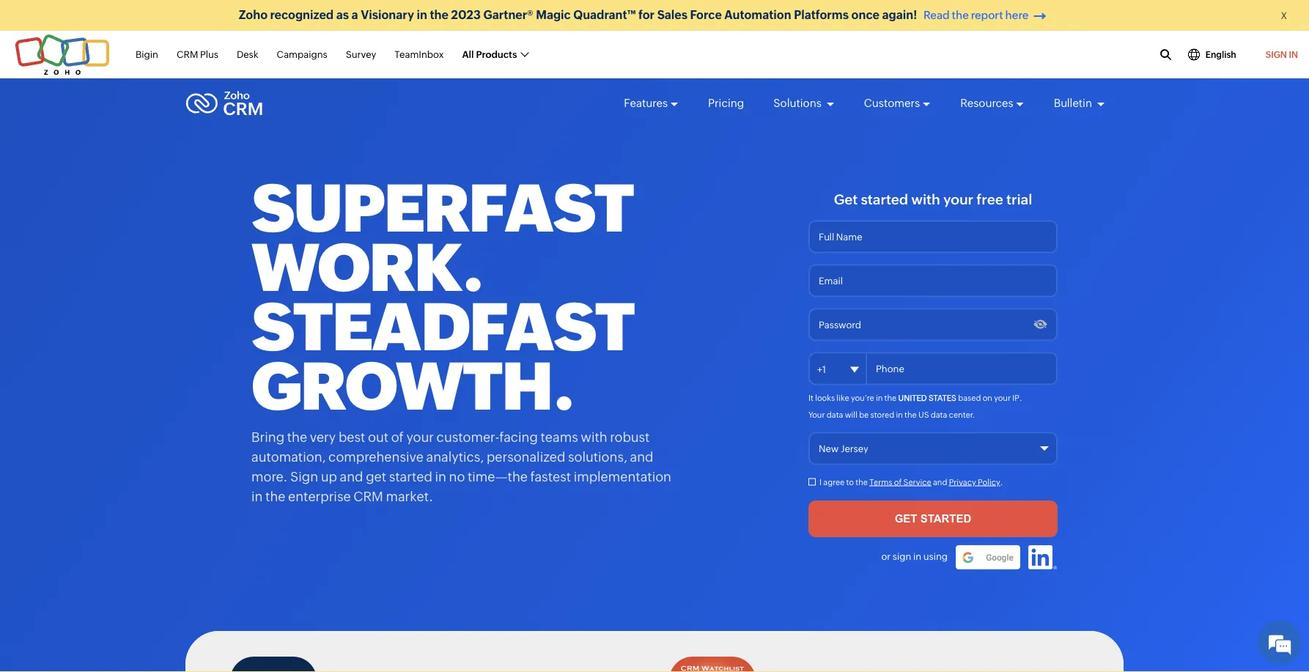 Task type: locate. For each thing, give the bounding box(es) containing it.
2 horizontal spatial and
[[933, 478, 948, 487]]

more.
[[251, 469, 288, 484]]

your
[[944, 192, 974, 207], [994, 393, 1011, 403], [407, 430, 434, 445]]

terms of service link
[[870, 478, 932, 487]]

best
[[339, 430, 365, 445]]

the
[[430, 8, 449, 22], [952, 9, 969, 22], [885, 393, 897, 403], [905, 410, 917, 419], [287, 430, 307, 445], [856, 478, 868, 487], [265, 489, 285, 504]]

+1
[[817, 364, 826, 375]]

1 data from the left
[[827, 410, 843, 419]]

report
[[971, 9, 1003, 22]]

zoho
[[239, 8, 268, 22]]

or sign in using
[[882, 551, 948, 562]]

fastest
[[530, 469, 571, 484]]

your inside superfast work. steadfast growth. bring the very best out of your customer-facing teams with robust automation, comprehensive analytics, personalized solutions, and more. sign up and get started in no time—the fastest implementation in the enterprise crm market.
[[407, 430, 434, 445]]

in down more.
[[251, 489, 263, 504]]

gartner®
[[484, 8, 533, 22]]

in right sign
[[913, 551, 922, 562]]

your left free
[[944, 192, 974, 207]]

states
[[929, 393, 957, 403]]

trial
[[1007, 192, 1032, 207]]

1 horizontal spatial data
[[931, 410, 948, 419]]

0 horizontal spatial crm
[[177, 49, 198, 60]]

the right read
[[952, 9, 969, 22]]

1 horizontal spatial and
[[630, 449, 654, 464]]

the down more.
[[265, 489, 285, 504]]

1 horizontal spatial with
[[911, 192, 941, 207]]

started
[[861, 192, 908, 207], [389, 469, 432, 484]]

0 vertical spatial with
[[911, 192, 941, 207]]

the left 2023
[[430, 8, 449, 22]]

None submit
[[809, 501, 1058, 537]]

here
[[1006, 9, 1029, 22]]

0 horizontal spatial data
[[827, 410, 843, 419]]

personalized
[[487, 449, 566, 464]]

0 vertical spatial started
[[861, 192, 908, 207]]

your up the 'analytics,'
[[407, 430, 434, 445]]

it
[[809, 393, 814, 403]]

Enter your email text field
[[809, 264, 1058, 297]]

be
[[859, 410, 869, 419]]

all
[[462, 49, 474, 60]]

1 horizontal spatial crm
[[354, 489, 383, 504]]

1 vertical spatial your
[[994, 393, 1011, 403]]

0 horizontal spatial your
[[407, 430, 434, 445]]

campaigns link
[[277, 41, 328, 68]]

0 horizontal spatial with
[[581, 430, 608, 445]]

bigin
[[136, 49, 158, 60]]

crm plus link
[[177, 41, 218, 68]]

like
[[837, 393, 850, 403]]

pricing
[[708, 97, 744, 110]]

0 horizontal spatial started
[[389, 469, 432, 484]]

1 vertical spatial .
[[1001, 478, 1003, 487]]

0 horizontal spatial of
[[391, 430, 404, 445]]

2 horizontal spatial your
[[994, 393, 1011, 403]]

in
[[417, 8, 427, 22], [876, 393, 883, 403], [896, 410, 903, 419], [435, 469, 446, 484], [251, 489, 263, 504], [913, 551, 922, 562]]

with up enter your name text field
[[911, 192, 941, 207]]

0 vertical spatial your
[[944, 192, 974, 207]]

of right terms
[[894, 478, 902, 487]]

data right us
[[931, 410, 948, 419]]

data left will
[[827, 410, 843, 419]]

2 vertical spatial your
[[407, 430, 434, 445]]

for
[[639, 8, 655, 22]]

and left privacy
[[933, 478, 948, 487]]

growth.
[[251, 349, 574, 424]]

automation,
[[251, 449, 326, 464]]

on
[[983, 393, 993, 403]]

0 vertical spatial .
[[1020, 393, 1022, 403]]

1 horizontal spatial your
[[944, 192, 974, 207]]

zoho crm logo image
[[185, 87, 263, 120]]

sign
[[290, 469, 318, 484]]

us
[[919, 410, 929, 419]]

in left no on the left of page
[[435, 469, 446, 484]]

and
[[630, 449, 654, 464], [340, 469, 363, 484], [933, 478, 948, 487]]

started right get
[[861, 192, 908, 207]]

0 horizontal spatial .
[[1001, 478, 1003, 487]]

in
[[1289, 49, 1298, 59]]

work.
[[251, 230, 483, 306]]

survey
[[346, 49, 376, 60]]

started up market.
[[389, 469, 432, 484]]

0 vertical spatial of
[[391, 430, 404, 445]]

facing
[[499, 430, 538, 445]]

1 horizontal spatial started
[[861, 192, 908, 207]]

crm left the "plus"
[[177, 49, 198, 60]]

quadrant™
[[573, 8, 636, 22]]

in right you're at the bottom
[[876, 393, 883, 403]]

and right up
[[340, 469, 363, 484]]

. right on
[[1020, 393, 1022, 403]]

crm down get
[[354, 489, 383, 504]]

of right out on the left bottom of page
[[391, 430, 404, 445]]

1 horizontal spatial .
[[1020, 393, 1022, 403]]

of
[[391, 430, 404, 445], [894, 478, 902, 487]]

your data will be stored in the us data center.
[[809, 410, 975, 419]]

in right the visionary
[[417, 8, 427, 22]]

1 vertical spatial crm
[[354, 489, 383, 504]]

.
[[1020, 393, 1022, 403], [1001, 478, 1003, 487]]

i
[[820, 478, 822, 487]]

. right privacy
[[1001, 478, 1003, 487]]

with
[[911, 192, 941, 207], [581, 430, 608, 445]]

magic
[[536, 8, 571, 22]]

and down 'robust'
[[630, 449, 654, 464]]

sign
[[1266, 49, 1287, 59]]

1 vertical spatial with
[[581, 430, 608, 445]]

sign in link
[[1255, 40, 1309, 69]]

with up the solutions,
[[581, 430, 608, 445]]

1 vertical spatial started
[[389, 469, 432, 484]]

bulletin link
[[1054, 84, 1106, 123]]

your left ip
[[994, 393, 1011, 403]]

products
[[476, 49, 517, 60]]

desk link
[[237, 41, 258, 68]]

enterprise
[[288, 489, 351, 504]]

zoho recognized as a visionary in the 2023 gartner® magic quadrant™ for sales force automation platforms once again! read the report here
[[239, 8, 1029, 22]]

crm inside superfast work. steadfast growth. bring the very best out of your customer-facing teams with robust automation, comprehensive analytics, personalized solutions, and more. sign up and get started in no time—the fastest implementation in the enterprise crm market.
[[354, 489, 383, 504]]

data
[[827, 410, 843, 419], [931, 410, 948, 419]]

you're
[[851, 393, 874, 403]]

platforms
[[794, 8, 849, 22]]

no
[[449, 469, 465, 484]]

teams
[[541, 430, 578, 445]]

with inside superfast work. steadfast growth. bring the very best out of your customer-facing teams with robust automation, comprehensive analytics, personalized solutions, and more. sign up and get started in no time—the fastest implementation in the enterprise crm market.
[[581, 430, 608, 445]]

2 data from the left
[[931, 410, 948, 419]]

read
[[924, 9, 950, 22]]

1 horizontal spatial of
[[894, 478, 902, 487]]

solutions,
[[568, 449, 627, 464]]

will
[[845, 410, 858, 419]]

started inside superfast work. steadfast growth. bring the very best out of your customer-facing teams with robust automation, comprehensive analytics, personalized solutions, and more. sign up and get started in no time—the fastest implementation in the enterprise crm market.
[[389, 469, 432, 484]]

customers
[[864, 97, 920, 110]]



Task type: describe. For each thing, give the bounding box(es) containing it.
x
[[1281, 10, 1287, 21]]

solutions
[[774, 97, 824, 110]]

market.
[[386, 489, 433, 504]]

get
[[366, 469, 386, 484]]

as
[[336, 8, 349, 22]]

sales
[[657, 8, 688, 22]]

get
[[834, 192, 858, 207]]

a
[[352, 8, 358, 22]]

sign
[[893, 551, 912, 562]]

comprehensive
[[329, 449, 424, 464]]

once
[[852, 8, 880, 22]]

force
[[690, 8, 722, 22]]

read the report here link
[[920, 9, 1049, 22]]

superfast work. steadfast growth. bring the very best out of your customer-facing teams with robust automation, comprehensive analytics, personalized solutions, and more. sign up and get started in no time—the fastest implementation in the enterprise crm market.
[[251, 170, 672, 504]]

policy
[[978, 478, 1001, 487]]

bigin link
[[136, 41, 158, 68]]

united
[[898, 393, 927, 403]]

survey link
[[346, 41, 376, 68]]

up
[[321, 469, 337, 484]]

crm plus
[[177, 49, 218, 60]]

solutions link
[[774, 84, 835, 123]]

campaigns
[[277, 49, 328, 60]]

your for steadfast
[[407, 430, 434, 445]]

Enter your name text field
[[809, 220, 1058, 253]]

the up automation,
[[287, 430, 307, 445]]

resources
[[961, 97, 1014, 110]]

robust
[[610, 430, 650, 445]]

features
[[624, 97, 668, 110]]

agree
[[824, 478, 845, 487]]

all products link
[[462, 41, 528, 68]]

visionary
[[361, 8, 414, 22]]

to
[[846, 478, 854, 487]]

english
[[1206, 49, 1237, 59]]

the right to
[[856, 478, 868, 487]]

based
[[958, 393, 981, 403]]

0 vertical spatial crm
[[177, 49, 198, 60]]

center.
[[949, 410, 975, 419]]

stored
[[871, 410, 895, 419]]

or
[[882, 551, 891, 562]]

recognized
[[270, 8, 334, 22]]

the up the your data will be stored in the us data center. in the bottom right of the page
[[885, 393, 897, 403]]

looks
[[815, 393, 835, 403]]

using
[[924, 551, 948, 562]]

free
[[977, 192, 1004, 207]]

customer-
[[437, 430, 499, 445]]

very
[[310, 430, 336, 445]]

it looks like you're in the united states based on your ip .
[[809, 393, 1022, 403]]

automation
[[725, 8, 792, 22]]

of inside superfast work. steadfast growth. bring the very best out of your customer-facing teams with robust automation, comprehensive analytics, personalized solutions, and more. sign up and get started in no time—the fastest implementation in the enterprise crm market.
[[391, 430, 404, 445]]

superfast
[[251, 170, 633, 246]]

analytics,
[[426, 449, 484, 464]]

all products
[[462, 49, 517, 60]]

your
[[809, 410, 825, 419]]

sign in
[[1266, 49, 1298, 59]]

Enter your phone number text field
[[809, 352, 1058, 385]]

steadfast
[[251, 289, 634, 365]]

privacy
[[949, 478, 976, 487]]

the left us
[[905, 410, 917, 419]]

0 horizontal spatial and
[[340, 469, 363, 484]]

privacy policy link
[[949, 478, 1001, 487]]

i agree to the terms of service and privacy policy .
[[820, 478, 1003, 487]]

your for like
[[994, 393, 1011, 403]]

terms
[[870, 478, 893, 487]]

bring
[[251, 430, 285, 445]]

2023
[[451, 8, 481, 22]]

features link
[[624, 84, 679, 123]]

get started with your free trial
[[834, 192, 1032, 207]]

ip
[[1013, 393, 1020, 403]]

the inside zoho recognized as a visionary in the 2023 gartner® magic quadrant™ for sales force automation platforms once again! read the report here
[[952, 9, 969, 22]]

service
[[904, 478, 932, 487]]

implementation
[[574, 469, 672, 484]]

out
[[368, 430, 389, 445]]

bulletin
[[1054, 97, 1095, 110]]

1 vertical spatial of
[[894, 478, 902, 487]]

plus
[[200, 49, 218, 60]]

Enter password for your account password field
[[809, 308, 1058, 341]]

pricing link
[[708, 84, 744, 123]]

in right stored
[[896, 410, 903, 419]]

again!
[[882, 8, 917, 22]]

time—the
[[468, 469, 528, 484]]



Task type: vqa. For each thing, say whether or not it's contained in the screenshot.
exceed in Performance Management Accelerate your sales team's productivity with accurate forecasts of potential revenue, and make use of productivity games to exceed your sales quotas. You can categorize customers quickly, set up multiple currencies, use AI predictions to prioritize leads and deals likely to convert, and track website visitors to convert more prospects.
no



